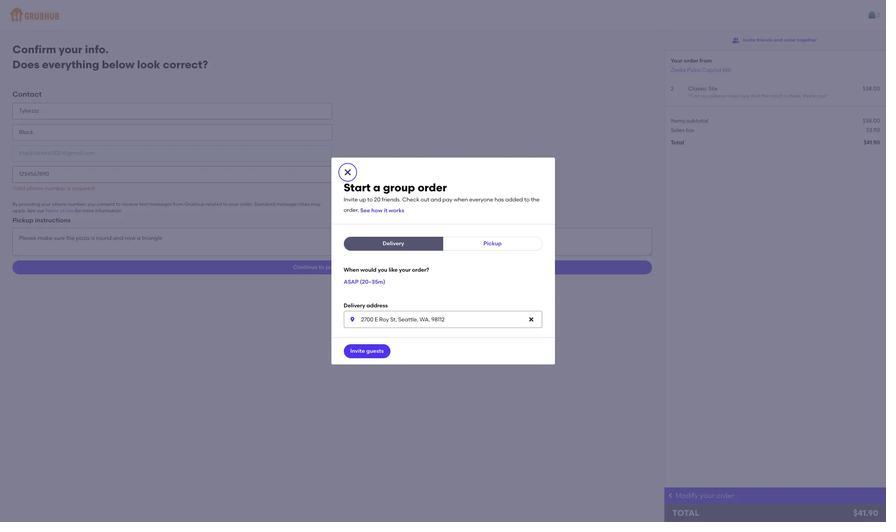 Task type: describe. For each thing, give the bounding box(es) containing it.
grubhub
[[184, 201, 205, 207]]

0 horizontal spatial 2
[[671, 85, 674, 92]]

$38.00 for $38.00
[[863, 117, 880, 124]]

you inside $38.00 " can you please make sure that the ranch is there, thank you! "
[[701, 93, 709, 99]]

contact
[[12, 90, 42, 99]]

would
[[360, 267, 377, 273]]

sales
[[671, 127, 685, 133]]

asap (20–35m)
[[344, 279, 385, 285]]

2 " from the left
[[826, 93, 828, 99]]

invite guests button
[[344, 344, 390, 358]]

0 vertical spatial total
[[671, 139, 684, 146]]

invite friends and order together button
[[732, 33, 817, 47]]

use
[[65, 208, 74, 214]]

valid
[[12, 185, 25, 192]]

consent
[[97, 201, 115, 207]]

pay
[[442, 196, 452, 203]]

how
[[371, 207, 382, 214]]

information.
[[95, 208, 123, 214]]

to right related
[[223, 201, 228, 207]]

1 vertical spatial $41.90
[[853, 508, 878, 518]]

asap (20–35m) button
[[344, 275, 385, 289]]

your right related
[[229, 201, 239, 207]]

zeeks
[[671, 67, 686, 73]]

friends.
[[382, 196, 401, 203]]

it
[[384, 207, 387, 214]]

the inside $38.00 " can you please make sure that the ranch is there, thank you! "
[[761, 93, 769, 99]]

out
[[421, 196, 429, 203]]

order. inside start a group order invite up to 20 friends. check out and pay when everyone has added to the order.
[[344, 207, 359, 214]]

from inside 'by providing your phone number, you consent to receive text messages from grubhub related to your order. standard message rates may apply. see our'
[[173, 201, 183, 207]]

see inside 'by providing your phone number, you consent to receive text messages from grubhub related to your order. standard message rates may apply. see our'
[[27, 208, 36, 214]]

to right added
[[524, 196, 530, 203]]

like
[[389, 267, 398, 273]]

your right like
[[399, 267, 411, 273]]

required
[[72, 185, 94, 192]]

valid phone number is required
[[12, 185, 94, 192]]

from inside your order from zeeks pizza capitol hill
[[700, 57, 712, 64]]

subtotal
[[687, 117, 708, 124]]

number,
[[68, 201, 86, 207]]

to up information.
[[116, 201, 121, 207]]

for
[[75, 208, 81, 214]]

modify your order
[[675, 491, 735, 500]]

$38.00 " can you please make sure that the ranch is there, thank you! "
[[688, 85, 880, 99]]

stix
[[708, 85, 718, 92]]

people icon image
[[732, 36, 740, 44]]

invite friends and order together
[[743, 37, 817, 43]]

may
[[311, 201, 321, 207]]

confirm
[[12, 43, 56, 56]]

your
[[671, 57, 683, 64]]

you!
[[817, 93, 826, 99]]

classic
[[688, 85, 707, 92]]

pickup instructions
[[12, 216, 71, 224]]

order inside button
[[784, 37, 796, 43]]

0 vertical spatial $41.90
[[864, 139, 880, 146]]

$3.90
[[866, 127, 880, 133]]

group
[[383, 181, 415, 194]]

sure
[[740, 93, 750, 99]]

$38.00 for $38.00 " can you please make sure that the ranch is there, thank you! "
[[863, 85, 880, 92]]

friends
[[757, 37, 772, 43]]

ranch
[[770, 93, 783, 99]]

by
[[12, 201, 18, 207]]

apply.
[[12, 208, 26, 214]]

terms
[[45, 208, 59, 214]]

works
[[389, 207, 404, 214]]

please
[[710, 93, 725, 99]]

your up terms
[[41, 201, 51, 207]]

more
[[82, 208, 94, 214]]

payment
[[326, 264, 350, 271]]

items
[[671, 117, 685, 124]]

does
[[12, 58, 39, 71]]

below
[[102, 58, 135, 71]]

Phone telephone field
[[12, 166, 332, 183]]

and inside start a group order invite up to 20 friends. check out and pay when everyone has added to the order.
[[431, 196, 441, 203]]

Last name text field
[[12, 124, 332, 141]]

delivery for delivery
[[383, 240, 404, 247]]

see how it works
[[360, 207, 404, 214]]

zeeks pizza capitol hill link
[[671, 67, 731, 73]]

pizza
[[687, 67, 700, 73]]

start a group order invite up to 20 friends. check out and pay when everyone has added to the order.
[[344, 181, 540, 214]]

continue
[[293, 264, 317, 271]]

when
[[454, 196, 468, 203]]

modify
[[675, 491, 698, 500]]

guests
[[366, 348, 384, 354]]

terms of use link
[[45, 208, 74, 214]]

when
[[344, 267, 359, 273]]



Task type: locate. For each thing, give the bounding box(es) containing it.
and right out
[[431, 196, 441, 203]]

invite for invite friends and order together
[[743, 37, 756, 43]]

from up "zeeks pizza capitol hill" link
[[700, 57, 712, 64]]

that
[[751, 93, 760, 99]]

invite inside start a group order invite up to 20 friends. check out and pay when everyone has added to the order.
[[344, 196, 358, 203]]

your inside confirm your info. does everything below look correct?
[[59, 43, 82, 56]]

(20–35m)
[[360, 279, 385, 285]]

0 vertical spatial 2
[[877, 12, 880, 18]]

from left grubhub
[[173, 201, 183, 207]]

sales tax
[[671, 127, 694, 133]]

invite for invite guests
[[350, 348, 365, 354]]

of
[[60, 208, 64, 214]]

delivery address
[[344, 302, 388, 309]]

0 vertical spatial delivery
[[383, 240, 404, 247]]

1 vertical spatial from
[[173, 201, 183, 207]]

1 vertical spatial $38.00
[[863, 117, 880, 124]]

order inside your order from zeeks pizza capitol hill
[[684, 57, 698, 64]]

1 vertical spatial total
[[672, 508, 699, 518]]

phone up terms of use "link"
[[52, 201, 67, 207]]

there,
[[789, 93, 802, 99]]

First name text field
[[12, 103, 332, 119]]

svg image
[[343, 168, 352, 177], [349, 316, 355, 323], [528, 316, 534, 323]]

0 vertical spatial pickup
[[12, 216, 33, 224]]

0 horizontal spatial and
[[431, 196, 441, 203]]

phone inside 'by providing your phone number, you consent to receive text messages from grubhub related to your order. standard message rates may apply. see our'
[[52, 201, 67, 207]]

tax
[[686, 127, 694, 133]]

delivery for delivery address
[[344, 302, 365, 309]]

to left payment
[[319, 264, 324, 271]]

0 horizontal spatial order.
[[240, 201, 253, 207]]

1 horizontal spatial you
[[378, 267, 387, 273]]

to inside "button"
[[319, 264, 324, 271]]

1 horizontal spatial delivery
[[383, 240, 404, 247]]

1 vertical spatial order.
[[344, 207, 359, 214]]

total down sales
[[671, 139, 684, 146]]

you up more
[[88, 201, 96, 207]]

receive
[[122, 201, 138, 207]]

valid phone number is required alert
[[12, 185, 94, 192]]

1 horizontal spatial and
[[774, 37, 783, 43]]

see how it works button
[[360, 204, 404, 218]]

items subtotal
[[671, 117, 708, 124]]

info.
[[85, 43, 109, 56]]

added
[[505, 196, 523, 203]]

total down modify
[[672, 508, 699, 518]]

is inside $38.00 " can you please make sure that the ranch is there, thank you! "
[[784, 93, 787, 99]]

invite
[[743, 37, 756, 43], [344, 196, 358, 203], [350, 348, 365, 354]]

1 " from the left
[[688, 93, 690, 99]]

0 vertical spatial the
[[761, 93, 769, 99]]

address
[[366, 302, 388, 309]]

capitol
[[702, 67, 721, 73]]

invite inside "button"
[[350, 348, 365, 354]]

1 horizontal spatial pickup
[[483, 240, 502, 247]]

related
[[206, 201, 222, 207]]

delivery
[[383, 240, 404, 247], [344, 302, 365, 309]]

0 horizontal spatial you
[[88, 201, 96, 207]]

1 vertical spatial 2
[[671, 85, 674, 92]]

message
[[276, 201, 297, 207]]

2 inside button
[[877, 12, 880, 18]]

up
[[359, 196, 366, 203]]

1 $38.00 from the top
[[863, 85, 880, 92]]

see inside button
[[360, 207, 370, 214]]

your order from zeeks pizza capitol hill
[[671, 57, 731, 73]]

is
[[784, 93, 787, 99], [67, 185, 71, 192]]

2 $38.00 from the top
[[863, 117, 880, 124]]

total
[[671, 139, 684, 146], [672, 508, 699, 518]]

your up everything
[[59, 43, 82, 56]]

invite left guests
[[350, 348, 365, 354]]

is right the number
[[67, 185, 71, 192]]

continue to payment method
[[293, 264, 372, 271]]

" down classic
[[688, 93, 690, 99]]

pickup for pickup instructions
[[12, 216, 33, 224]]

your
[[59, 43, 82, 56], [41, 201, 51, 207], [229, 201, 239, 207], [399, 267, 411, 273], [700, 491, 715, 500]]

see
[[360, 207, 370, 214], [27, 208, 36, 214]]

1 horizontal spatial is
[[784, 93, 787, 99]]

you down classic stix on the right
[[701, 93, 709, 99]]

a
[[373, 181, 380, 194]]

1 vertical spatial pickup
[[483, 240, 502, 247]]

2 vertical spatial invite
[[350, 348, 365, 354]]

0 horizontal spatial "
[[688, 93, 690, 99]]

0 horizontal spatial the
[[531, 196, 540, 203]]

pickup
[[12, 216, 33, 224], [483, 240, 502, 247]]

make
[[726, 93, 739, 99]]

method
[[351, 264, 372, 271]]

continue to payment method button
[[12, 261, 652, 274]]

0 vertical spatial you
[[701, 93, 709, 99]]

1 horizontal spatial from
[[700, 57, 712, 64]]

is left there,
[[784, 93, 787, 99]]

invite guests
[[350, 348, 384, 354]]

number
[[45, 185, 66, 192]]

can
[[690, 93, 700, 99]]

to left 20
[[367, 196, 373, 203]]

delivery inside button
[[383, 240, 404, 247]]

start
[[344, 181, 371, 194]]

pickup button
[[443, 237, 542, 251]]

delivery left address
[[344, 302, 365, 309]]

order?
[[412, 267, 429, 273]]

1 horizontal spatial "
[[826, 93, 828, 99]]

pickup for pickup
[[483, 240, 502, 247]]

messages
[[149, 201, 172, 207]]

1 vertical spatial and
[[431, 196, 441, 203]]

0 vertical spatial is
[[784, 93, 787, 99]]

order. left standard
[[240, 201, 253, 207]]

$38.00 inside $38.00 " can you please make sure that the ranch is there, thank you! "
[[863, 85, 880, 92]]

our
[[37, 208, 44, 214]]

0 vertical spatial order.
[[240, 201, 253, 207]]

Search Address search field
[[344, 311, 542, 328]]

order
[[784, 37, 796, 43], [684, 57, 698, 64], [418, 181, 447, 194], [716, 491, 735, 500]]

1 horizontal spatial the
[[761, 93, 769, 99]]

order. down 'start'
[[344, 207, 359, 214]]

$38.00
[[863, 85, 880, 92], [863, 117, 880, 124]]

by providing your phone number, you consent to receive text messages from grubhub related to your order. standard message rates may apply. see our
[[12, 201, 321, 214]]

2 vertical spatial you
[[378, 267, 387, 273]]

terms of use for more information.
[[45, 208, 123, 214]]

order up pizza
[[684, 57, 698, 64]]

" right "thank"
[[826, 93, 828, 99]]

from
[[700, 57, 712, 64], [173, 201, 183, 207]]

1 horizontal spatial order.
[[344, 207, 359, 214]]

1 horizontal spatial 2
[[877, 12, 880, 18]]

0 horizontal spatial pickup
[[12, 216, 33, 224]]

hill
[[723, 67, 731, 73]]

0 horizontal spatial is
[[67, 185, 71, 192]]

20
[[374, 196, 380, 203]]

see down providing
[[27, 208, 36, 214]]

and right friends
[[774, 37, 783, 43]]

your right modify
[[700, 491, 715, 500]]

1 vertical spatial the
[[531, 196, 540, 203]]

main navigation navigation
[[0, 0, 886, 30]]

order. inside 'by providing your phone number, you consent to receive text messages from grubhub related to your order. standard message rates may apply. see our'
[[240, 201, 253, 207]]

and inside button
[[774, 37, 783, 43]]

1 vertical spatial delivery
[[344, 302, 365, 309]]

1 horizontal spatial phone
[[52, 201, 67, 207]]

Pickup instructions text field
[[12, 228, 652, 256]]

2 horizontal spatial you
[[701, 93, 709, 99]]

you left like
[[378, 267, 387, 273]]

order inside start a group order invite up to 20 friends. check out and pay when everyone has added to the order.
[[418, 181, 447, 194]]

2 button
[[867, 8, 880, 22]]

together
[[797, 37, 817, 43]]

when would you like your order?
[[344, 267, 429, 273]]

invite right 'people icon'
[[743, 37, 756, 43]]

you inside 'by providing your phone number, you consent to receive text messages from grubhub related to your order. standard message rates may apply. see our'
[[88, 201, 96, 207]]

thank
[[803, 93, 816, 99]]

confirm your info. does everything below look correct?
[[12, 43, 208, 71]]

0 vertical spatial from
[[700, 57, 712, 64]]

1 horizontal spatial see
[[360, 207, 370, 214]]

0 vertical spatial phone
[[27, 185, 44, 192]]

0 horizontal spatial from
[[173, 201, 183, 207]]

1 vertical spatial invite
[[344, 196, 358, 203]]

order right modify
[[716, 491, 735, 500]]

1 vertical spatial you
[[88, 201, 96, 207]]

order up out
[[418, 181, 447, 194]]

0 horizontal spatial phone
[[27, 185, 44, 192]]

delivery up like
[[383, 240, 404, 247]]

to
[[367, 196, 373, 203], [524, 196, 530, 203], [116, 201, 121, 207], [223, 201, 228, 207], [319, 264, 324, 271]]

see down the "up"
[[360, 207, 370, 214]]

0 horizontal spatial delivery
[[344, 302, 365, 309]]

text
[[139, 201, 148, 207]]

delivery button
[[344, 237, 443, 251]]

the right added
[[531, 196, 540, 203]]

invite inside button
[[743, 37, 756, 43]]

order left the together
[[784, 37, 796, 43]]

instructions
[[35, 216, 71, 224]]

pickup inside button
[[483, 240, 502, 247]]

0 vertical spatial $38.00
[[863, 85, 880, 92]]

the inside start a group order invite up to 20 friends. check out and pay when everyone has added to the order.
[[531, 196, 540, 203]]

the right that
[[761, 93, 769, 99]]

invite left the "up"
[[344, 196, 358, 203]]

asap
[[344, 279, 359, 285]]

everyone
[[469, 196, 493, 203]]

everything
[[42, 58, 99, 71]]

phone right valid at the top of the page
[[27, 185, 44, 192]]

has
[[495, 196, 504, 203]]

rates
[[298, 201, 310, 207]]

$41.90
[[864, 139, 880, 146], [853, 508, 878, 518]]

standard
[[254, 201, 275, 207]]

1 vertical spatial phone
[[52, 201, 67, 207]]

1 vertical spatial is
[[67, 185, 71, 192]]

providing
[[19, 201, 40, 207]]

0 horizontal spatial see
[[27, 208, 36, 214]]

0 vertical spatial invite
[[743, 37, 756, 43]]

0 vertical spatial and
[[774, 37, 783, 43]]

order.
[[240, 201, 253, 207], [344, 207, 359, 214]]



Task type: vqa. For each thing, say whether or not it's contained in the screenshot.
'Keyboard' at left bottom
no



